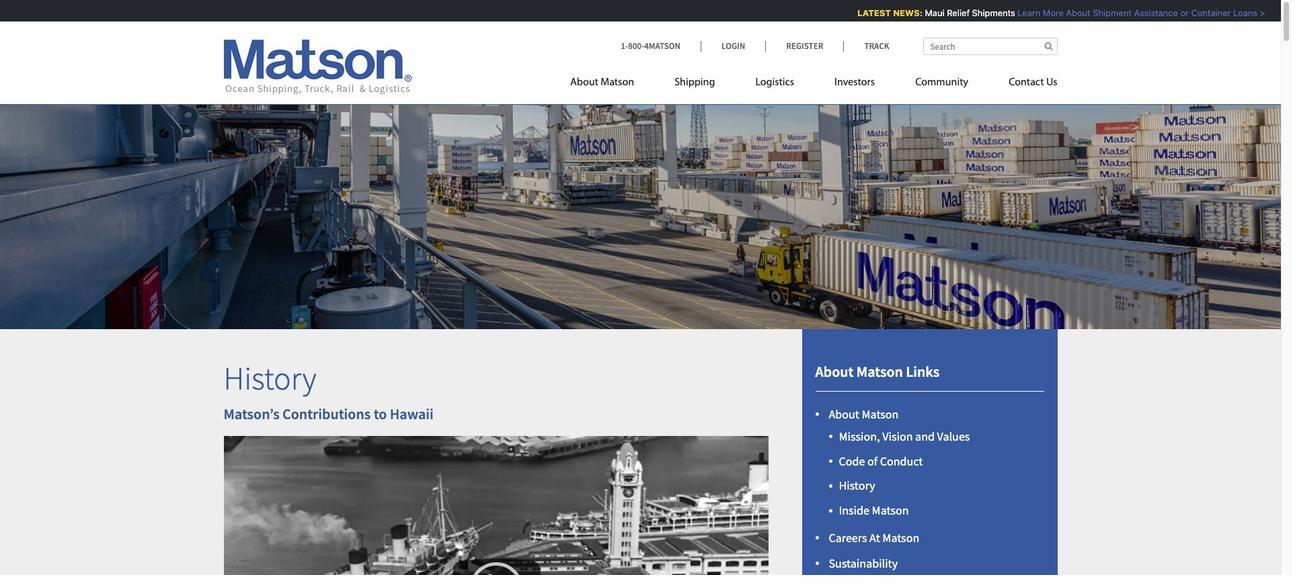 Task type: describe. For each thing, give the bounding box(es) containing it.
code
[[839, 454, 865, 469]]

shipping link
[[654, 71, 735, 98]]

inside
[[839, 503, 869, 519]]

logistics
[[755, 77, 794, 88]]

about matson inside top menu navigation
[[570, 77, 634, 88]]

1 horizontal spatial about matson link
[[829, 406, 899, 422]]

code of conduct link
[[839, 454, 923, 469]]

learn
[[1016, 7, 1039, 18]]

more
[[1041, 7, 1062, 18]]

1-
[[621, 40, 628, 52]]

about inside top menu navigation
[[570, 77, 598, 88]]

mission, vision and values link
[[839, 429, 970, 444]]

matson up vision on the right of page
[[862, 406, 899, 422]]

register
[[786, 40, 823, 52]]

inside matson link
[[839, 503, 909, 519]]

to
[[374, 405, 387, 423]]

shipment
[[1091, 7, 1130, 18]]

latest news: maui relief shipments learn more about shipment assistance or container loans >
[[856, 7, 1264, 18]]

careers at matson
[[829, 531, 919, 546]]

>
[[1258, 7, 1264, 18]]

cranes load and offload matson containers from the containership at the terminal. image
[[0, 83, 1281, 330]]

Search search field
[[923, 38, 1057, 55]]

shipping
[[675, 77, 715, 88]]

about matson links
[[815, 362, 940, 381]]

learn more about shipment assistance or container loans > link
[[1016, 7, 1264, 18]]

0 vertical spatial history
[[224, 358, 316, 399]]

us
[[1046, 77, 1057, 88]]

matson's
[[224, 405, 279, 423]]

logistics link
[[735, 71, 814, 98]]

and
[[915, 429, 935, 444]]

of
[[867, 454, 878, 469]]

relief
[[945, 7, 968, 18]]

800-
[[628, 40, 644, 52]]

login
[[722, 40, 745, 52]]

careers
[[829, 531, 867, 546]]

4matson
[[644, 40, 680, 52]]

0 vertical spatial about matson link
[[570, 71, 654, 98]]

blue matson logo with ocean, shipping, truck, rail and logistics written beneath it. image
[[224, 40, 412, 95]]

code of conduct
[[839, 454, 923, 469]]



Task type: vqa. For each thing, say whether or not it's contained in the screenshot.
Code
yes



Task type: locate. For each thing, give the bounding box(es) containing it.
1 vertical spatial history
[[839, 478, 875, 494]]

about matson link up mission,
[[829, 406, 899, 422]]

history link
[[839, 478, 875, 494]]

about matson link down 1- at the left top of the page
[[570, 71, 654, 98]]

shipments
[[970, 7, 1013, 18]]

None search field
[[923, 38, 1057, 55]]

1 vertical spatial about matson link
[[829, 406, 899, 422]]

contributions
[[282, 405, 371, 423]]

inside matson
[[839, 503, 909, 519]]

container
[[1189, 7, 1229, 18]]

top menu navigation
[[570, 71, 1057, 98]]

assistance
[[1132, 7, 1176, 18]]

about matson link
[[570, 71, 654, 98], [829, 406, 899, 422]]

mission, vision and values
[[839, 429, 970, 444]]

latest
[[856, 7, 889, 18]]

about matson down 1- at the left top of the page
[[570, 77, 634, 88]]

matson down 1- at the left top of the page
[[601, 77, 634, 88]]

contact us link
[[989, 71, 1057, 98]]

at
[[869, 531, 880, 546]]

history
[[224, 358, 316, 399], [839, 478, 875, 494]]

matson inside top menu navigation
[[601, 77, 634, 88]]

about matson up mission,
[[829, 406, 899, 422]]

1 horizontal spatial about matson
[[829, 406, 899, 422]]

contact
[[1009, 77, 1044, 88]]

sustainability
[[829, 556, 898, 572]]

maui
[[923, 7, 943, 18]]

about matson links section
[[785, 330, 1074, 576]]

about
[[1064, 7, 1089, 18], [570, 77, 598, 88], [815, 362, 854, 381], [829, 406, 859, 422]]

hawaii
[[390, 405, 434, 423]]

1-800-4matson link
[[621, 40, 701, 52]]

video player application
[[224, 436, 768, 576]]

mission,
[[839, 429, 880, 444]]

or
[[1179, 7, 1187, 18]]

history up matson's
[[224, 358, 316, 399]]

links
[[906, 362, 940, 381]]

careers at matson link
[[829, 531, 919, 546]]

about matson inside section
[[829, 406, 899, 422]]

matson left links
[[857, 362, 903, 381]]

0 vertical spatial about matson
[[570, 77, 634, 88]]

loans
[[1232, 7, 1256, 18]]

login link
[[701, 40, 765, 52]]

history up inside
[[839, 478, 875, 494]]

conduct
[[880, 454, 923, 469]]

contact us
[[1009, 77, 1057, 88]]

0 horizontal spatial history
[[224, 358, 316, 399]]

1-800-4matson
[[621, 40, 680, 52]]

search image
[[1045, 42, 1053, 50]]

matson's contributions to hawaii
[[224, 405, 434, 423]]

vision
[[882, 429, 913, 444]]

1 vertical spatial about matson
[[829, 406, 899, 422]]

community
[[915, 77, 968, 88]]

matson
[[601, 77, 634, 88], [857, 362, 903, 381], [862, 406, 899, 422], [872, 503, 909, 519], [882, 531, 919, 546]]

history inside about matson links section
[[839, 478, 875, 494]]

values
[[937, 429, 970, 444]]

1 horizontal spatial history
[[839, 478, 875, 494]]

about matson
[[570, 77, 634, 88], [829, 406, 899, 422]]

track link
[[843, 40, 889, 52]]

0 horizontal spatial about matson link
[[570, 71, 654, 98]]

community link
[[895, 71, 989, 98]]

matson right at
[[882, 531, 919, 546]]

matson up at
[[872, 503, 909, 519]]

investors link
[[814, 71, 895, 98]]

register link
[[765, 40, 843, 52]]

track
[[864, 40, 889, 52]]

news:
[[891, 7, 921, 18]]

sustainability link
[[829, 556, 898, 572]]

investors
[[834, 77, 875, 88]]

0 horizontal spatial about matson
[[570, 77, 634, 88]]



